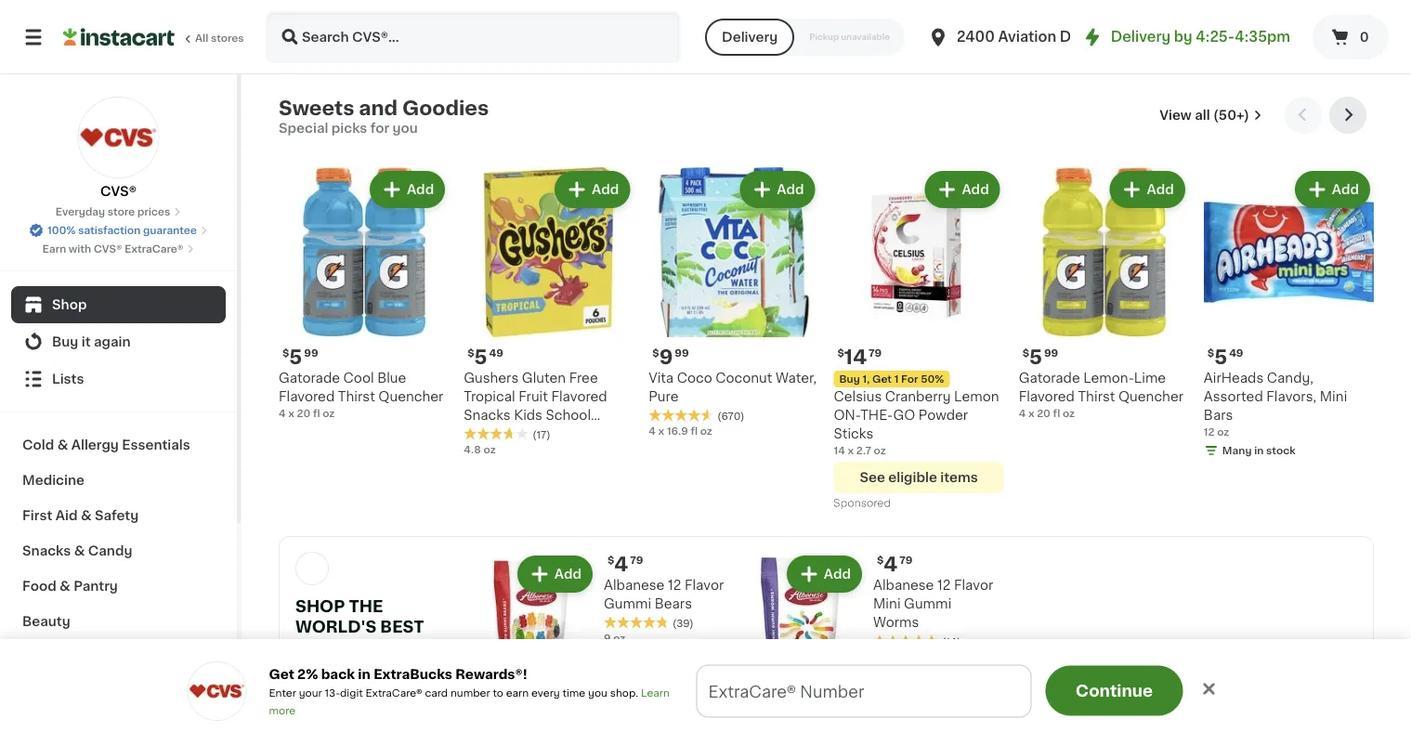 Task type: locate. For each thing, give the bounding box(es) containing it.
$ for airheads candy, assorted flavors, mini bars
[[1208, 348, 1215, 358]]

buy inside buy it again link
[[52, 336, 78, 349]]

guarantee
[[143, 225, 197, 236]]

12 up bears
[[668, 579, 682, 592]]

get inside treatment tracker modal "dialog"
[[540, 685, 571, 701]]

4 5 from the left
[[1215, 347, 1228, 367]]

$ 4 79 up albanese 12 flavor gummi bears
[[608, 555, 644, 574]]

2 20 from the left
[[1037, 409, 1051, 419]]

0 horizontal spatial albanese
[[604, 579, 665, 592]]

quencher for blue
[[379, 391, 444, 404]]

mini right flavors,
[[1320, 391, 1348, 404]]

0 horizontal spatial thirst
[[338, 391, 375, 404]]

delivery inside delivery button
[[722, 31, 778, 44]]

$ 5 99 up gatorade cool blue flavored thirst quencher 4 x 20 fl oz at bottom left
[[283, 347, 318, 367]]

1 $ 4 79 from the left
[[608, 555, 644, 574]]

1 horizontal spatial buy
[[840, 374, 860, 384]]

celsius
[[834, 391, 882, 404]]

1 horizontal spatial 49
[[1230, 348, 1244, 358]]

$ 5 49 for gushers gluten free tropical fruit flavored snacks kids school snacks
[[468, 347, 504, 367]]

1 horizontal spatial get
[[540, 685, 571, 701]]

49 up airheads on the bottom
[[1230, 348, 1244, 358]]

cvs® up everyday store prices link
[[100, 185, 137, 198]]

20 inside gatorade cool blue flavored thirst quencher 4 x 20 fl oz
[[297, 409, 311, 419]]

Search field
[[268, 13, 679, 61]]

thirst down cool
[[338, 391, 375, 404]]

delivery
[[1111, 30, 1171, 44], [722, 31, 778, 44]]

fl inside gatorade lemon-lime flavored thirst quencher 4 x 20 fl oz
[[1054, 409, 1061, 419]]

$ 5 49 up airheads on the bottom
[[1208, 347, 1244, 367]]

$ 4 79 up albanese 12 flavor mini gummi worms
[[877, 555, 913, 574]]

main content
[[0, 74, 1412, 732]]

$ inside $ 9 99
[[653, 348, 660, 358]]

$ up vita on the left bottom of the page
[[653, 348, 660, 358]]

1 vertical spatial snacks
[[464, 428, 511, 441]]

essentials
[[122, 439, 190, 452]]

gummies
[[296, 640, 380, 656]]

delivery for delivery
[[722, 31, 778, 44]]

world's
[[296, 620, 377, 635]]

thirst inside gatorade lemon-lime flavored thirst quencher 4 x 20 fl oz
[[1079, 391, 1116, 404]]

2 thirst from the left
[[1079, 391, 1116, 404]]

more
[[1041, 688, 1069, 698]]

1 vertical spatial view
[[296, 700, 321, 710]]

1 vertical spatial get
[[269, 668, 295, 681]]

get left free
[[540, 685, 571, 701]]

0 horizontal spatial get
[[269, 668, 295, 681]]

1 49 from the left
[[489, 348, 504, 358]]

flavored for gatorade cool blue flavored thirst quencher
[[279, 391, 335, 404]]

mini inside albanese 12 flavor mini gummi worms
[[874, 598, 901, 611]]

snacks up food
[[22, 545, 71, 558]]

1 20 from the left
[[297, 409, 311, 419]]

sponsored badge image
[[834, 499, 890, 509]]

20 inside gatorade lemon-lime flavored thirst quencher 4 x 20 fl oz
[[1037, 409, 1051, 419]]

1 vertical spatial cvs® logo image
[[187, 662, 247, 721]]

0 vertical spatial you
[[393, 122, 418, 135]]

x inside gatorade lemon-lime flavored thirst quencher 4 x 20 fl oz
[[1029, 409, 1035, 419]]

many
[[1223, 446, 1252, 456]]

gatorade for gatorade cool blue flavored thirst quencher
[[279, 372, 340, 385]]

x
[[288, 409, 295, 419], [1029, 409, 1035, 419], [659, 426, 665, 436], [848, 446, 854, 456]]

first aid & safety
[[22, 509, 139, 522]]

$ up gatorade cool blue flavored thirst quencher 4 x 20 fl oz at bottom left
[[283, 348, 289, 358]]

99 up gatorade lemon-lime flavored thirst quencher 4 x 20 fl oz
[[1045, 348, 1059, 358]]

gatorade
[[279, 372, 340, 385], [1019, 372, 1081, 385]]

0 horizontal spatial 99
[[304, 348, 318, 358]]

1 99 from the left
[[304, 348, 318, 358]]

0
[[1360, 31, 1370, 44]]

5 up "gushers"
[[474, 347, 487, 367]]

mini up worms
[[874, 598, 901, 611]]

1 horizontal spatial mini
[[1320, 391, 1348, 404]]

& for allergy
[[57, 439, 68, 452]]

cvs®
[[100, 185, 137, 198], [94, 244, 122, 254]]

water,
[[776, 372, 817, 385]]

buy for buy 1, get 1 for 50%
[[840, 374, 860, 384]]

snacks up 4.8 oz
[[464, 428, 511, 441]]

stock
[[1267, 446, 1296, 456]]

$ inside $ 14 79
[[838, 348, 845, 358]]

0 horizontal spatial you
[[393, 122, 418, 135]]

buy left it
[[52, 336, 78, 349]]

add button
[[372, 173, 443, 206], [557, 173, 629, 206], [742, 173, 814, 206], [927, 173, 999, 206], [1112, 173, 1184, 206], [1297, 173, 1369, 206], [519, 558, 591, 591], [789, 558, 861, 591]]

79 for gummi
[[630, 555, 644, 566]]

2 $ 5 99 from the left
[[1023, 347, 1059, 367]]

1 flavored from the left
[[279, 391, 335, 404]]

& for pantry
[[60, 580, 70, 593]]

1 horizontal spatial in
[[1255, 446, 1264, 456]]

9 up vita on the left bottom of the page
[[660, 347, 673, 367]]

12 inside airheads candy, assorted flavors, mini bars 12 oz
[[1204, 427, 1215, 437]]

1 gatorade from the left
[[279, 372, 340, 385]]

$ 5 49 up "gushers"
[[468, 347, 504, 367]]

0 vertical spatial in
[[1255, 446, 1264, 456]]

$ 5 99 up gatorade lemon-lime flavored thirst quencher 4 x 20 fl oz
[[1023, 347, 1059, 367]]

& left candy
[[74, 545, 85, 558]]

free
[[569, 372, 598, 385]]

$ up albanese 12 flavor gummi bears
[[608, 555, 615, 566]]

2 horizontal spatial 79
[[900, 555, 913, 566]]

snacks
[[464, 409, 511, 422], [464, 428, 511, 441], [22, 545, 71, 558]]

safety
[[95, 509, 139, 522]]

gummi up 9 oz
[[604, 598, 652, 611]]

2 $ 4 79 from the left
[[877, 555, 913, 574]]

albanese for gummi
[[604, 579, 665, 592]]

79 up 1,
[[869, 348, 882, 358]]

1 albanese from the left
[[604, 579, 665, 592]]

0 horizontal spatial view
[[296, 700, 321, 710]]

buy left 1,
[[840, 374, 860, 384]]

on-
[[834, 409, 861, 422]]

6 product group from the left
[[1204, 167, 1375, 462]]

2 vertical spatial get
[[540, 685, 571, 701]]

view for view all (50+)
[[1160, 109, 1192, 122]]

99 up coco
[[675, 348, 689, 358]]

flavor inside albanese 12 flavor gummi bears
[[685, 579, 724, 592]]

view all (50+)
[[1160, 109, 1250, 122]]

get inside 'product' group
[[873, 374, 892, 384]]

0 vertical spatial view
[[1160, 109, 1192, 122]]

all down 13-
[[323, 700, 337, 710]]

20 for gatorade cool blue flavored thirst quencher
[[297, 409, 311, 419]]

5 up gatorade lemon-lime flavored thirst quencher 4 x 20 fl oz
[[1030, 347, 1043, 367]]

aid
[[56, 509, 78, 522]]

quencher for lime
[[1119, 391, 1184, 404]]

quencher down blue
[[379, 391, 444, 404]]

main content containing sweets and goodies
[[0, 74, 1412, 732]]

thirst inside gatorade cool blue flavored thirst quencher 4 x 20 fl oz
[[338, 391, 375, 404]]

quencher down lime
[[1119, 391, 1184, 404]]

3 product group from the left
[[649, 167, 819, 438]]

extracare® down 'get 2% back in extrabucks rewards®!'
[[366, 688, 423, 698]]

1 horizontal spatial flavored
[[552, 391, 608, 404]]

service type group
[[706, 19, 905, 56]]

1 horizontal spatial 99
[[675, 348, 689, 358]]

99 up gatorade cool blue flavored thirst quencher 4 x 20 fl oz at bottom left
[[304, 348, 318, 358]]

gatorade left lemon-
[[1019, 372, 1081, 385]]

1 horizontal spatial gatorade
[[1019, 372, 1081, 385]]

3 5 from the left
[[1030, 347, 1043, 367]]

store
[[108, 207, 135, 217]]

99 inside $ 9 99
[[675, 348, 689, 358]]

1 horizontal spatial all
[[323, 700, 337, 710]]

get left 1
[[873, 374, 892, 384]]

79 up albanese 12 flavor gummi bears
[[630, 555, 644, 566]]

flavor for albanese 12 flavor mini gummi worms
[[954, 579, 994, 592]]

0 horizontal spatial mini
[[874, 598, 901, 611]]

get up enter
[[269, 668, 295, 681]]

1 horizontal spatial 12
[[938, 579, 951, 592]]

0 vertical spatial cvs® logo image
[[78, 97, 159, 178]]

all left stores
[[195, 33, 208, 43]]

you right for
[[393, 122, 418, 135]]

view inside popup button
[[1160, 109, 1192, 122]]

extracare® inside main content
[[366, 688, 423, 698]]

0 vertical spatial buy
[[52, 336, 78, 349]]

2 vertical spatial snacks
[[22, 545, 71, 558]]

by
[[1175, 30, 1193, 44]]

1 horizontal spatial $ 4 79
[[877, 555, 913, 574]]

2%
[[298, 668, 318, 681]]

2 49 from the left
[[1230, 348, 1244, 358]]

$ up gatorade lemon-lime flavored thirst quencher 4 x 20 fl oz
[[1023, 348, 1030, 358]]

0 vertical spatial 9
[[660, 347, 673, 367]]

fl inside gatorade cool blue flavored thirst quencher 4 x 20 fl oz
[[313, 409, 320, 419]]

in
[[1255, 446, 1264, 456], [358, 668, 371, 681]]

flavored inside the gushers gluten free tropical fruit flavored snacks kids school snacks
[[552, 391, 608, 404]]

number
[[451, 688, 490, 698]]

$ 5 49
[[468, 347, 504, 367], [1208, 347, 1244, 367]]

view down your
[[296, 700, 321, 710]]

4.8
[[464, 444, 481, 455]]

lemon
[[955, 391, 1000, 404]]

$ down sponsored badge image
[[877, 555, 884, 566]]

$ 5 99 for gatorade lemon-lime flavored thirst quencher
[[1023, 347, 1059, 367]]

gummi up worms
[[904, 598, 952, 611]]

5 up airheads on the bottom
[[1215, 347, 1228, 367]]

albanese inside albanese 12 flavor mini gummi worms
[[874, 579, 934, 592]]

gluten
[[522, 372, 566, 385]]

0 vertical spatial get
[[873, 374, 892, 384]]

0 horizontal spatial cvs® logo image
[[78, 97, 159, 178]]

2 5 from the left
[[474, 347, 487, 367]]

product group containing 9
[[649, 167, 819, 438]]

ExtraCare® Number text field
[[698, 666, 1031, 717]]

gatorade inside gatorade lemon-lime flavored thirst quencher 4 x 20 fl oz
[[1019, 372, 1081, 385]]

& right cold
[[57, 439, 68, 452]]

0 horizontal spatial extracare®
[[125, 244, 183, 254]]

1 thirst from the left
[[338, 391, 375, 404]]

49 up "gushers"
[[489, 348, 504, 358]]

1 vertical spatial cvs®
[[94, 244, 122, 254]]

2 horizontal spatial 99
[[1045, 348, 1059, 358]]

$ up celsius on the right bottom of the page
[[838, 348, 845, 358]]

0 horizontal spatial fl
[[313, 409, 320, 419]]

1 horizontal spatial quencher
[[1119, 391, 1184, 404]]

2 horizontal spatial 12
[[1204, 427, 1215, 437]]

beauty link
[[11, 604, 226, 639]]

1 quencher from the left
[[379, 391, 444, 404]]

0 horizontal spatial flavored
[[279, 391, 335, 404]]

to left earn
[[493, 688, 504, 698]]

1 horizontal spatial extracare®
[[366, 688, 423, 698]]

0 horizontal spatial gummi
[[604, 598, 652, 611]]

12
[[1204, 427, 1215, 437], [668, 579, 682, 592], [938, 579, 951, 592]]

0 vertical spatial extracare®
[[125, 244, 183, 254]]

albanese
[[604, 579, 665, 592], [874, 579, 934, 592]]

dr
[[1060, 30, 1078, 44]]

12 inside albanese 12 flavor mini gummi worms
[[938, 579, 951, 592]]

cvs® logo image
[[78, 97, 159, 178], [187, 662, 247, 721]]

$ 4 79 for albanese 12 flavor gummi bears
[[608, 555, 644, 574]]

2 albanese from the left
[[874, 579, 934, 592]]

nsored
[[316, 662, 353, 673]]

0 horizontal spatial buy
[[52, 336, 78, 349]]

gatorade left cool
[[279, 372, 340, 385]]

79 inside $ 14 79
[[869, 348, 882, 358]]

1 horizontal spatial delivery
[[1111, 30, 1171, 44]]

0 horizontal spatial gatorade
[[279, 372, 340, 385]]

see
[[860, 471, 886, 484]]

flavor up bears
[[685, 579, 724, 592]]

14 up 1,
[[845, 347, 867, 367]]

snacks down tropical at the left bottom
[[464, 409, 511, 422]]

delivery by 4:25-4:35pm
[[1111, 30, 1291, 44]]

in up digit
[[358, 668, 371, 681]]

coconut
[[716, 372, 773, 385]]

1 horizontal spatial to
[[925, 685, 942, 701]]

0 horizontal spatial all
[[195, 33, 208, 43]]

to right $10.00
[[925, 685, 942, 701]]

fl
[[313, 409, 320, 419], [1054, 409, 1061, 419], [691, 426, 698, 436]]

0 horizontal spatial quencher
[[379, 391, 444, 404]]

0 vertical spatial 14
[[845, 347, 867, 367]]

flavor inside albanese 12 flavor mini gummi worms
[[954, 579, 994, 592]]

back
[[321, 668, 355, 681]]

product group
[[279, 167, 449, 421], [464, 167, 634, 457], [649, 167, 819, 438], [834, 167, 1004, 514], [1019, 167, 1190, 421], [1204, 167, 1375, 462]]

the
[[349, 599, 383, 615]]

you right time
[[588, 688, 608, 698]]

flavor
[[685, 579, 724, 592], [954, 579, 994, 592]]

0 horizontal spatial 79
[[630, 555, 644, 566]]

1 horizontal spatial $ 5 99
[[1023, 347, 1059, 367]]

buy for buy it again
[[52, 336, 78, 349]]

1 $ 5 99 from the left
[[283, 347, 318, 367]]

snacks & candy link
[[11, 533, 226, 569]]

★★★★★
[[649, 408, 714, 421], [649, 408, 714, 421], [464, 427, 529, 440], [464, 427, 529, 440], [604, 616, 669, 629], [604, 616, 669, 629], [874, 634, 939, 647], [874, 634, 939, 647]]

delivery inside the delivery by 4:25-4:35pm link
[[1111, 30, 1171, 44]]

add inside treatment tracker modal "dialog"
[[831, 685, 864, 701]]

first aid & safety link
[[11, 498, 226, 533]]

extracare®
[[125, 244, 183, 254], [366, 688, 423, 698]]

None search field
[[266, 11, 681, 63]]

candy
[[88, 545, 132, 558]]

0 horizontal spatial flavor
[[685, 579, 724, 592]]

qualify.
[[946, 685, 1004, 701]]

gummi inside albanese 12 flavor mini gummi worms
[[904, 598, 952, 611]]

1 5 from the left
[[289, 347, 302, 367]]

12 down bars
[[1204, 427, 1215, 437]]

mini inside airheads candy, assorted flavors, mini bars 12 oz
[[1320, 391, 1348, 404]]

$ for gushers gluten free tropical fruit flavored snacks kids school snacks
[[468, 348, 474, 358]]

& right food
[[60, 580, 70, 593]]

cvs® logo image left enter
[[187, 662, 247, 721]]

view left all
[[1160, 109, 1192, 122]]

1 horizontal spatial 20
[[1037, 409, 1051, 419]]

0 button
[[1313, 15, 1390, 59]]

albanese up bears
[[604, 579, 665, 592]]

for
[[371, 122, 390, 135]]

0 horizontal spatial $ 5 49
[[468, 347, 504, 367]]

thirst down lemon-
[[1079, 391, 1116, 404]]

1 vertical spatial mini
[[874, 598, 901, 611]]

0 horizontal spatial 20
[[297, 409, 311, 419]]

3 99 from the left
[[675, 348, 689, 358]]

1 horizontal spatial cvs® logo image
[[187, 662, 247, 721]]

1 vertical spatial all
[[323, 700, 337, 710]]

card
[[425, 688, 448, 698]]

4 product group from the left
[[834, 167, 1004, 514]]

flavored inside gatorade lemon-lime flavored thirst quencher 4 x 20 fl oz
[[1019, 391, 1075, 404]]

oz inside celsius cranberry lemon on-the-go powder sticks 14 x 2.7 oz
[[874, 446, 886, 456]]

extracare® down guarantee
[[125, 244, 183, 254]]

1 vertical spatial extracare®
[[366, 688, 423, 698]]

2 99 from the left
[[1045, 348, 1059, 358]]

all stores
[[195, 33, 244, 43]]

more
[[269, 705, 296, 716]]

1 horizontal spatial 79
[[869, 348, 882, 358]]

14 down sticks
[[834, 446, 846, 456]]

1 vertical spatial buy
[[840, 374, 860, 384]]

oz inside gatorade lemon-lime flavored thirst quencher 4 x 20 fl oz
[[1063, 409, 1075, 419]]

best
[[380, 620, 424, 635]]

instacart logo image
[[63, 26, 175, 48]]

fl for gatorade cool blue flavored thirst quencher
[[313, 409, 320, 419]]

delivery for delivery by 4:25-4:35pm
[[1111, 30, 1171, 44]]

product group containing 14
[[834, 167, 1004, 514]]

time
[[563, 688, 586, 698]]

0 horizontal spatial $ 4 79
[[608, 555, 644, 574]]

flavor up (14)
[[954, 579, 994, 592]]

2 product group from the left
[[464, 167, 634, 457]]

1 horizontal spatial thirst
[[1079, 391, 1116, 404]]

1 horizontal spatial you
[[588, 688, 608, 698]]

& right aid
[[81, 509, 92, 522]]

2 flavored from the left
[[552, 391, 608, 404]]

2 gatorade from the left
[[1019, 372, 1081, 385]]

0 horizontal spatial 9
[[604, 633, 611, 643]]

12 up (14)
[[938, 579, 951, 592]]

1 $ 5 49 from the left
[[468, 347, 504, 367]]

learn more
[[269, 688, 670, 716]]

gummi
[[604, 598, 652, 611], [904, 598, 952, 611]]

blue
[[377, 372, 407, 385]]

quencher
[[379, 391, 444, 404], [1119, 391, 1184, 404]]

2 horizontal spatial flavored
[[1019, 391, 1075, 404]]

1 vertical spatial 9
[[604, 633, 611, 643]]

cvs® down satisfaction
[[94, 244, 122, 254]]

1 horizontal spatial flavor
[[954, 579, 994, 592]]

in inside 'product' group
[[1255, 446, 1264, 456]]

medicine
[[22, 474, 85, 487]]

3 flavored from the left
[[1019, 391, 1075, 404]]

0 vertical spatial mini
[[1320, 391, 1348, 404]]

all
[[1195, 109, 1211, 122]]

pantry
[[74, 580, 118, 593]]

0 horizontal spatial delivery
[[722, 31, 778, 44]]

1 horizontal spatial gummi
[[904, 598, 952, 611]]

5 up gatorade cool blue flavored thirst quencher 4 x 20 fl oz at bottom left
[[289, 347, 302, 367]]

thirst for lemon-
[[1079, 391, 1116, 404]]

0 horizontal spatial in
[[358, 668, 371, 681]]

thirst for cool
[[338, 391, 375, 404]]

2 $ 5 49 from the left
[[1208, 347, 1244, 367]]

2 gummi from the left
[[904, 598, 952, 611]]

delivery by 4:25-4:35pm link
[[1082, 26, 1291, 48]]

1 horizontal spatial view
[[1160, 109, 1192, 122]]

1 flavor from the left
[[685, 579, 724, 592]]

albanese inside albanese 12 flavor gummi bears
[[604, 579, 665, 592]]

buy inside 'item carousel' region
[[840, 374, 860, 384]]

$ up airheads on the bottom
[[1208, 348, 1215, 358]]

12 inside albanese 12 flavor gummi bears
[[668, 579, 682, 592]]

school
[[546, 409, 591, 422]]

special
[[279, 122, 328, 135]]

0 vertical spatial all
[[195, 33, 208, 43]]

79 up albanese 12 flavor mini gummi worms
[[900, 555, 913, 566]]

2 horizontal spatial fl
[[1054, 409, 1061, 419]]

quencher inside gatorade cool blue flavored thirst quencher 4 x 20 fl oz
[[379, 391, 444, 404]]

1 horizontal spatial albanese
[[874, 579, 934, 592]]

shop.
[[610, 688, 639, 698]]

quencher inside gatorade lemon-lime flavored thirst quencher 4 x 20 fl oz
[[1119, 391, 1184, 404]]

9 up free
[[604, 633, 611, 643]]

lists
[[52, 373, 84, 386]]

0 horizontal spatial 49
[[489, 348, 504, 358]]

99 for lemon-
[[1045, 348, 1059, 358]]

gatorade inside gatorade cool blue flavored thirst quencher 4 x 20 fl oz
[[279, 372, 340, 385]]

$ up "gushers"
[[468, 348, 474, 358]]

flavored inside gatorade cool blue flavored thirst quencher 4 x 20 fl oz
[[279, 391, 335, 404]]

5 for gushers gluten free tropical fruit flavored snacks kids school snacks
[[474, 347, 487, 367]]

$
[[283, 348, 289, 358], [468, 348, 474, 358], [838, 348, 845, 358], [1023, 348, 1030, 358], [653, 348, 660, 358], [1208, 348, 1215, 358], [608, 555, 615, 566], [877, 555, 884, 566]]

79 for mini
[[900, 555, 913, 566]]

view all
[[296, 700, 337, 710]]

all stores link
[[63, 11, 245, 63]]

1 horizontal spatial $ 5 49
[[1208, 347, 1244, 367]]

2 quencher from the left
[[1119, 391, 1184, 404]]

1 gummi from the left
[[604, 598, 652, 611]]

0 horizontal spatial $ 5 99
[[283, 347, 318, 367]]

cvs® logo image up everyday store prices link
[[78, 97, 159, 178]]

in left stock
[[1255, 446, 1264, 456]]

99 for cool
[[304, 348, 318, 358]]

1 horizontal spatial 9
[[660, 347, 673, 367]]

2 horizontal spatial get
[[873, 374, 892, 384]]

sweets and goodies special picks for you
[[279, 98, 489, 135]]

1 vertical spatial 14
[[834, 446, 846, 456]]

2 flavor from the left
[[954, 579, 994, 592]]

0 horizontal spatial 12
[[668, 579, 682, 592]]

to
[[925, 685, 942, 701], [493, 688, 504, 698]]

albanese up worms
[[874, 579, 934, 592]]



Task type: vqa. For each thing, say whether or not it's contained in the screenshot.
Road
no



Task type: describe. For each thing, give the bounding box(es) containing it.
vita
[[649, 372, 674, 385]]

4 inside gatorade cool blue flavored thirst quencher 4 x 20 fl oz
[[279, 409, 286, 419]]

close image
[[1200, 680, 1219, 699]]

get free delivery on next 3 orders • add $10.00 to qualify.
[[540, 685, 1004, 701]]

get for rewards®!
[[269, 668, 295, 681]]

see eligible items button
[[834, 462, 1004, 494]]

shop
[[52, 298, 87, 311]]

100%
[[47, 225, 76, 236]]

cvs® link
[[78, 97, 159, 201]]

it
[[82, 336, 91, 349]]

medicine link
[[11, 463, 226, 498]]

buy 1, get 1 for 50%
[[840, 374, 945, 384]]

$ for buy 1, get 1 for 50%
[[838, 348, 845, 358]]

treatment tracker modal dialog
[[242, 665, 1412, 732]]

(50+)
[[1214, 109, 1250, 122]]

0 vertical spatial snacks
[[464, 409, 511, 422]]

4.8 oz
[[464, 444, 496, 455]]

(14)
[[942, 637, 962, 647]]

1,
[[863, 374, 870, 384]]

49 for airheads candy, assorted flavors, mini bars
[[1230, 348, 1244, 358]]

$ 5 49 for airheads candy, assorted flavors, mini bars
[[1208, 347, 1244, 367]]

albanese for mini
[[874, 579, 934, 592]]

fl for gatorade lemon-lime flavored thirst quencher
[[1054, 409, 1061, 419]]

satisfaction
[[78, 225, 141, 236]]

$ 5 99 for gatorade cool blue flavored thirst quencher
[[283, 347, 318, 367]]

5 product group from the left
[[1019, 167, 1190, 421]]

items
[[941, 471, 978, 484]]

buy it again link
[[11, 323, 226, 361]]

cold & allergy essentials link
[[11, 428, 226, 463]]

everyday store prices link
[[56, 204, 182, 219]]

gushers gluten free tropical fruit flavored snacks kids school snacks
[[464, 372, 608, 441]]

item carousel region
[[279, 97, 1375, 522]]

goodies
[[402, 98, 489, 118]]

learn
[[641, 688, 670, 698]]

14 inside celsius cranberry lemon on-the-go powder sticks 14 x 2.7 oz
[[834, 446, 846, 456]]

many in stock
[[1223, 446, 1296, 456]]

cranberry
[[886, 391, 951, 404]]

cold & allergy essentials
[[22, 439, 190, 452]]

100% satisfaction guarantee button
[[29, 219, 208, 238]]

beauty
[[22, 615, 70, 628]]

see eligible items
[[860, 471, 978, 484]]

$ for albanese 12 flavor gummi bears
[[608, 555, 615, 566]]

•
[[822, 686, 828, 701]]

gatorade lemon-lime flavored thirst quencher 4 x 20 fl oz
[[1019, 372, 1184, 419]]

9 inside 'product' group
[[660, 347, 673, 367]]

x inside gatorade cool blue flavored thirst quencher 4 x 20 fl oz
[[288, 409, 295, 419]]

spo
[[296, 662, 316, 673]]

$ for gatorade lemon-lime flavored thirst quencher
[[1023, 348, 1030, 358]]

(17)
[[533, 430, 551, 440]]

2400 aviation dr button
[[928, 11, 1078, 63]]

79 for 1
[[869, 348, 882, 358]]

100% satisfaction guarantee
[[47, 225, 197, 236]]

1 horizontal spatial fl
[[691, 426, 698, 436]]

gatorade for gatorade lemon-lime flavored thirst quencher
[[1019, 372, 1081, 385]]

you inside sweets and goodies special picks for you
[[393, 122, 418, 135]]

sticks
[[834, 428, 874, 441]]

airheads
[[1204, 372, 1264, 385]]

with
[[69, 244, 91, 254]]

flavored for gatorade lemon-lime flavored thirst quencher
[[1019, 391, 1075, 404]]

continue button
[[1046, 666, 1184, 716]]

airheads candy, assorted flavors, mini bars 12 oz
[[1204, 372, 1348, 437]]

1 vertical spatial you
[[588, 688, 608, 698]]

$ 4 79 for albanese 12 flavor mini gummi worms
[[877, 555, 913, 574]]

flavor for albanese 12 flavor gummi bears
[[685, 579, 724, 592]]

aviation
[[999, 30, 1057, 44]]

extrabucks
[[374, 668, 453, 681]]

3
[[749, 685, 760, 701]]

0 vertical spatial cvs®
[[100, 185, 137, 198]]

x inside celsius cranberry lemon on-the-go powder sticks 14 x 2.7 oz
[[848, 446, 854, 456]]

your
[[299, 688, 322, 698]]

2400 aviation dr
[[957, 30, 1078, 44]]

vita coco coconut water, pure
[[649, 372, 817, 404]]

on
[[683, 685, 705, 701]]

12 for albanese 12 flavor mini gummi worms
[[938, 579, 951, 592]]

earn with cvs® extracare® link
[[42, 242, 195, 257]]

albanese 12 flavor mini gummi worms
[[874, 579, 994, 629]]

$ for albanese 12 flavor mini gummi worms
[[877, 555, 884, 566]]

& for candy
[[74, 545, 85, 558]]

12 for albanese 12 flavor gummi bears
[[668, 579, 682, 592]]

$ 14 79
[[838, 347, 882, 367]]

5 for gatorade lemon-lime flavored thirst quencher
[[1030, 347, 1043, 367]]

oz inside gatorade cool blue flavored thirst quencher 4 x 20 fl oz
[[323, 409, 335, 419]]

again
[[94, 336, 131, 349]]

fruit
[[519, 391, 548, 404]]

1 vertical spatial in
[[358, 668, 371, 681]]

worms
[[874, 616, 919, 629]]

13-
[[325, 688, 340, 698]]

0 horizontal spatial to
[[493, 688, 504, 698]]

1 product group from the left
[[279, 167, 449, 421]]

food
[[22, 580, 56, 593]]

$ for gatorade cool blue flavored thirst quencher
[[283, 348, 289, 358]]

5 for gatorade cool blue flavored thirst quencher
[[289, 347, 302, 367]]

$ for vita coco coconut water, pure
[[653, 348, 660, 358]]

get 2% back in extrabucks rewards®!
[[269, 668, 528, 681]]

(670)
[[718, 411, 745, 421]]

oz inside airheads candy, assorted flavors, mini bars 12 oz
[[1218, 427, 1230, 437]]

get for 3
[[540, 685, 571, 701]]

shop the world's best gummies spo nsored
[[296, 599, 424, 673]]

sweets
[[279, 98, 355, 118]]

for
[[902, 374, 919, 384]]

5 for airheads candy, assorted flavors, mini bars
[[1215, 347, 1228, 367]]

every
[[532, 688, 560, 698]]

49 for gushers gluten free tropical fruit flavored snacks kids school snacks
[[489, 348, 504, 358]]

everyday
[[56, 207, 105, 217]]

(39)
[[673, 618, 694, 628]]

albanese world's best image
[[296, 552, 329, 586]]

earn with cvs® extracare®
[[42, 244, 183, 254]]

tropical
[[464, 391, 515, 404]]

food & pantry link
[[11, 569, 226, 604]]

50%
[[921, 374, 945, 384]]

20 for gatorade lemon-lime flavored thirst quencher
[[1037, 409, 1051, 419]]

all inside main content
[[323, 700, 337, 710]]

albanese 12 flavor gummi bears
[[604, 579, 724, 611]]

enter
[[269, 688, 296, 698]]

view for view all
[[296, 700, 321, 710]]

lists link
[[11, 361, 226, 398]]

to inside treatment tracker modal "dialog"
[[925, 685, 942, 701]]

eligible
[[889, 471, 938, 484]]

earn
[[506, 688, 529, 698]]

view all (50+) button
[[1153, 97, 1271, 134]]

gummi inside albanese 12 flavor gummi bears
[[604, 598, 652, 611]]

2.7
[[857, 446, 872, 456]]

next
[[708, 685, 746, 701]]

4:35pm
[[1235, 30, 1291, 44]]

$10.00
[[868, 685, 921, 701]]

bears
[[655, 598, 693, 611]]

4 inside gatorade lemon-lime flavored thirst quencher 4 x 20 fl oz
[[1019, 409, 1026, 419]]



